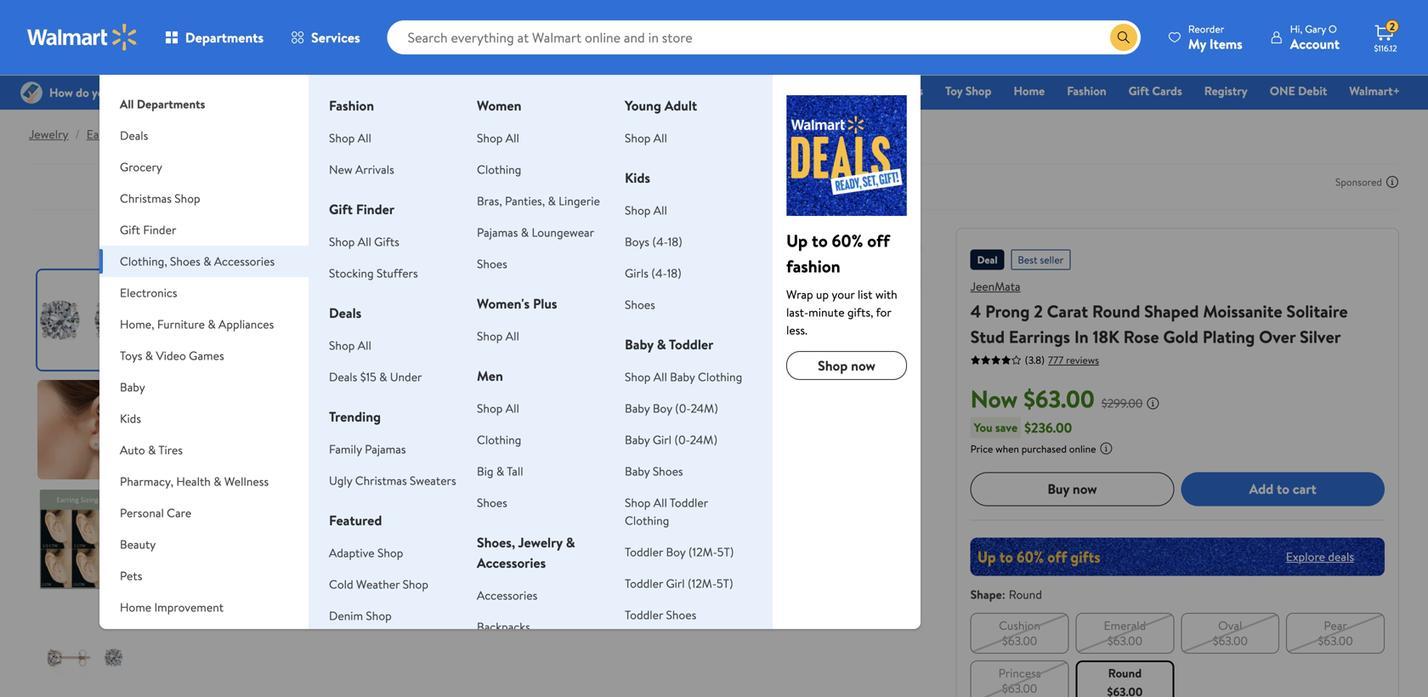 Task type: locate. For each thing, give the bounding box(es) containing it.
all for shop all "link" for kids
[[654, 202, 667, 218]]

pajamas
[[477, 224, 518, 241], [365, 441, 406, 457]]

round inside jeenmata 4 prong 2 carat round shaped moissanite solitaire stud earrings in 18k rose gold plating over silver
[[1092, 299, 1140, 323]]

& right the patio
[[149, 630, 157, 647]]

deal
[[977, 253, 998, 267]]

shop down women's
[[477, 328, 503, 344]]

gift for gift finder "dropdown button"
[[120, 221, 140, 238]]

christmas shop down grocery dropdown button
[[120, 190, 200, 207]]

0 horizontal spatial grocery
[[120, 159, 162, 175]]

&
[[599, 82, 607, 99], [548, 193, 556, 209], [521, 224, 529, 241], [203, 253, 211, 270], [208, 316, 216, 332], [657, 335, 666, 354], [145, 347, 153, 364], [379, 369, 387, 385], [148, 442, 156, 458], [496, 463, 504, 479], [214, 473, 221, 490], [566, 533, 575, 552], [149, 630, 157, 647]]

777
[[1048, 353, 1064, 367]]

2 clothing link from the top
[[477, 431, 521, 448]]

christmas shop down search search box on the top
[[762, 82, 843, 99]]

0 vertical spatial grocery
[[555, 82, 596, 99]]

& right toys at the left of page
[[145, 347, 153, 364]]

christmas shop for christmas shop dropdown button
[[120, 190, 200, 207]]

list
[[858, 286, 873, 303]]

baby up baby shoes link
[[625, 431, 650, 448]]

0 vertical spatial shoes link
[[477, 255, 507, 272]]

1 vertical spatial (4-
[[651, 265, 667, 281]]

to right the "up"
[[812, 229, 828, 253]]

shop all down women
[[477, 130, 519, 146]]

1 vertical spatial silver
[[1300, 325, 1341, 349]]

emerald $63.00
[[1104, 617, 1146, 649]]

$15
[[360, 369, 376, 385]]

auto
[[120, 442, 145, 458]]

0 vertical spatial jewelry
[[29, 126, 68, 142]]

deals down all departments
[[120, 127, 148, 144]]

0 vertical spatial accessories
[[214, 253, 275, 270]]

toys
[[120, 347, 142, 364]]

departments inside popup button
[[185, 28, 264, 47]]

deals inside dropdown button
[[120, 127, 148, 144]]

shaped
[[1144, 299, 1199, 323]]

& left essentials
[[599, 82, 607, 99]]

0 vertical spatial 5t)
[[717, 544, 734, 560]]

0 horizontal spatial now
[[851, 356, 876, 375]]

grocery for grocery & essentials
[[555, 82, 596, 99]]

all up jewelry / earrings / silver earrings at the top of the page
[[120, 96, 134, 112]]

1 horizontal spatial grocery
[[555, 82, 596, 99]]

0 horizontal spatial kids
[[120, 410, 141, 427]]

clothing link for men
[[477, 431, 521, 448]]

girl for (12m-
[[666, 575, 685, 592]]

gift
[[683, 82, 703, 99], [1129, 82, 1149, 99], [329, 200, 353, 218], [120, 221, 140, 238]]

adaptive shop link
[[329, 545, 403, 561]]

shop now link
[[786, 351, 907, 380]]

home for home
[[1014, 82, 1045, 99]]

4 prong 2 carat round shaped moissanite solitaire stud earrings in 18k rose gold plating over silver - image 2 of 5 image
[[37, 380, 137, 479]]

round up the 18k
[[1092, 299, 1140, 323]]

1 vertical spatial kids
[[120, 410, 141, 427]]

grocery button
[[100, 151, 309, 183]]

$63.00 inside the princess $63.00
[[1002, 680, 1037, 697]]

baby for &
[[625, 335, 654, 354]]

1 horizontal spatial silver
[[1300, 325, 1341, 349]]

arrivals
[[355, 161, 394, 178]]

0 horizontal spatial 2
[[1034, 299, 1043, 323]]

2 horizontal spatial earrings
[[1009, 325, 1070, 349]]

kids inside dropdown button
[[120, 410, 141, 427]]

& inside 'dropdown button'
[[203, 253, 211, 270]]

$63.00 for pear $63.00
[[1318, 632, 1353, 649]]

electronics for electronics dropdown button at the top
[[120, 284, 177, 301]]

shop down baby shoes
[[625, 494, 651, 511]]

0 vertical spatial home
[[1014, 82, 1045, 99]]

baby for boy
[[625, 400, 650, 417]]

earrings inside jeenmata 4 prong 2 carat round shaped moissanite solitaire stud earrings in 18k rose gold plating over silver
[[1009, 325, 1070, 349]]

boy for baby
[[653, 400, 672, 417]]

jewelry right shoes,
[[518, 533, 563, 552]]

adaptive shop
[[329, 545, 403, 561]]

0 vertical spatial to
[[812, 229, 828, 253]]

silver
[[147, 126, 175, 142], [1300, 325, 1341, 349]]

shop down 'minute'
[[818, 356, 848, 375]]

shape : round
[[971, 586, 1042, 603]]

24m) down baby boy (0-24m) link
[[690, 431, 718, 448]]

clothing, shoes & accessories button
[[100, 246, 309, 277]]

to inside 'add to cart' button
[[1277, 480, 1290, 498]]

(0- down shop all baby clothing
[[675, 400, 691, 417]]

to
[[812, 229, 828, 253], [1277, 480, 1290, 498]]

shop all up new on the left of the page
[[329, 130, 371, 146]]

deals for "deals" dropdown button
[[120, 127, 148, 144]]

accessories down gift finder "dropdown button"
[[214, 253, 275, 270]]

kids up the boys
[[625, 168, 650, 187]]

2 inside jeenmata 4 prong 2 carat round shaped moissanite solitaire stud earrings in 18k rose gold plating over silver
[[1034, 299, 1043, 323]]

1 vertical spatial now
[[1073, 480, 1097, 498]]

electronics down clothing,
[[120, 284, 177, 301]]

toddler shoes link
[[625, 607, 697, 623]]

1 horizontal spatial pajamas
[[477, 224, 518, 241]]

search icon image
[[1117, 31, 1131, 44]]

christmas inside dropdown button
[[120, 190, 172, 207]]

pajamas & loungewear link
[[477, 224, 594, 241]]

0 vertical spatial (4-
[[652, 233, 668, 250]]

shop
[[817, 82, 843, 99], [966, 82, 992, 99], [329, 130, 355, 146], [477, 130, 503, 146], [625, 130, 651, 146], [175, 190, 200, 207], [625, 202, 651, 218], [329, 233, 355, 250], [477, 328, 503, 344], [329, 337, 355, 354], [818, 356, 848, 375], [625, 369, 651, 385], [477, 400, 503, 417], [625, 494, 651, 511], [377, 545, 403, 561], [403, 576, 428, 593], [366, 607, 392, 624]]

0 vertical spatial finder
[[706, 82, 740, 99]]

shop all gifts
[[329, 233, 399, 250]]

0 vertical spatial boy
[[653, 400, 672, 417]]

gift finder
[[683, 82, 740, 99], [329, 200, 395, 218], [120, 221, 176, 238]]

4 prong 2 carat round shaped moissanite solitaire stud earrings in 18k rose gold plating over silver - image 3 of 5 image
[[37, 490, 137, 589]]

clothing link
[[477, 161, 521, 178], [477, 431, 521, 448]]

carat
[[1047, 299, 1088, 323]]

toddler down shop all toddler clothing link
[[625, 544, 663, 560]]

$63.00 inside emerald $63.00
[[1108, 632, 1143, 649]]

shoes inside 'dropdown button'
[[170, 253, 201, 270]]

shoes down gift finder "dropdown button"
[[170, 253, 201, 270]]

all up 'new arrivals' link
[[358, 130, 371, 146]]

shop all link up $15
[[329, 337, 371, 354]]

5t) down the toddler boy (12m-5t) link at the bottom of page
[[717, 575, 733, 592]]

shop all link for deals
[[329, 337, 371, 354]]

shop right toy
[[966, 82, 992, 99]]

stud
[[971, 325, 1005, 349]]

1 vertical spatial boy
[[666, 544, 686, 560]]

5t) for toddler boy (12m-5t)
[[717, 544, 734, 560]]

baby up shop all baby clothing link
[[625, 335, 654, 354]]

$63.00 inside cushion $63.00
[[1002, 632, 1037, 649]]

to inside up to 60% off fashion wrap up your list with last-minute gifts, for less.
[[812, 229, 828, 253]]

0 horizontal spatial pajamas
[[365, 441, 406, 457]]

& inside dropdown button
[[149, 630, 157, 647]]

1 horizontal spatial fashion
[[1067, 82, 1107, 99]]

baby girl (0-24m) link
[[625, 431, 718, 448]]

fashion up 'new arrivals' link
[[329, 96, 374, 115]]

women's plus
[[477, 294, 557, 313]]

0 horizontal spatial to
[[812, 229, 828, 253]]

5t) up toddler girl (12m-5t) 'link'
[[717, 544, 734, 560]]

grocery for grocery
[[120, 159, 162, 175]]

0 horizontal spatial electronics
[[120, 284, 177, 301]]

all down women
[[506, 130, 519, 146]]

clothing
[[477, 161, 521, 178], [698, 369, 742, 385], [477, 431, 521, 448], [625, 512, 669, 529]]

deals $15 & under link
[[329, 369, 422, 385]]

shop all down men
[[477, 400, 519, 417]]

grocery left essentials
[[555, 82, 596, 99]]

0 horizontal spatial silver
[[147, 126, 175, 142]]

shoes link up women's
[[477, 255, 507, 272]]

0 vertical spatial round
[[1092, 299, 1140, 323]]

0 vertical spatial 24m)
[[691, 400, 718, 417]]

2 vertical spatial deals
[[329, 369, 357, 385]]

baby shoes link
[[625, 463, 683, 479]]

to for cart
[[1277, 480, 1290, 498]]

garden
[[160, 630, 198, 647]]

girls (4-18)
[[625, 265, 682, 281]]

all for deals's shop all "link"
[[358, 337, 371, 354]]

2 vertical spatial shoes link
[[477, 494, 507, 511]]

shoes link for men
[[477, 494, 507, 511]]

(12m- for boy
[[688, 544, 717, 560]]

clothing inside shop all toddler clothing
[[625, 512, 669, 529]]

1 vertical spatial to
[[1277, 480, 1290, 498]]

shoes,
[[477, 533, 515, 552]]

0 vertical spatial (0-
[[675, 400, 691, 417]]

shop all link down men
[[477, 400, 519, 417]]

shop all link up new on the left of the page
[[329, 130, 371, 146]]

1 vertical spatial shoes link
[[625, 296, 655, 313]]

$63.00
[[1024, 382, 1095, 415], [1002, 632, 1037, 649], [1108, 632, 1143, 649], [1213, 632, 1248, 649], [1318, 632, 1353, 649], [1002, 680, 1037, 697]]

bras,
[[477, 193, 502, 209]]

1 vertical spatial 2
[[1034, 299, 1043, 323]]

& inside shoes, jewelry & accessories
[[566, 533, 575, 552]]

1 vertical spatial pajamas
[[365, 441, 406, 457]]

2 vertical spatial round
[[1108, 665, 1142, 681]]

ugly christmas sweaters
[[329, 472, 456, 489]]

$116.12
[[1374, 43, 1397, 54]]

hi, gary o account
[[1290, 22, 1340, 53]]

gift finder right 'young'
[[683, 82, 740, 99]]

2 (12m- from the top
[[688, 575, 717, 592]]

finder inside "dropdown button"
[[143, 221, 176, 238]]

hi,
[[1290, 22, 1303, 36]]

finder for gift finder link
[[706, 82, 740, 99]]

all for shop all "link" related to men
[[506, 400, 519, 417]]

18) for boys (4-18)
[[668, 233, 682, 250]]

home left fashion link
[[1014, 82, 1045, 99]]

0 vertical spatial 18)
[[668, 233, 682, 250]]

christmas down family pajamas link
[[355, 472, 407, 489]]

accessories inside shoes, jewelry & accessories
[[477, 553, 546, 572]]

christmas shop inside dropdown button
[[120, 190, 200, 207]]

moissanite
[[1203, 299, 1283, 323]]

now down gifts,
[[851, 356, 876, 375]]

& right health
[[214, 473, 221, 490]]

1 vertical spatial clothing link
[[477, 431, 521, 448]]

shop all link for women
[[477, 130, 519, 146]]

women's
[[477, 294, 530, 313]]

pajamas & loungewear
[[477, 224, 594, 241]]

shop all up $15
[[329, 337, 371, 354]]

1 vertical spatial christmas
[[120, 190, 172, 207]]

shop all down women's
[[477, 328, 519, 344]]

all for shop all gifts link
[[358, 233, 371, 250]]

stocking
[[329, 265, 374, 281]]

accessories down shoes,
[[477, 553, 546, 572]]

all up tall
[[506, 400, 519, 417]]

finder
[[706, 82, 740, 99], [356, 200, 395, 218], [143, 221, 176, 238]]

/ right jewelry link
[[75, 126, 80, 142]]

shop down men
[[477, 400, 503, 417]]

stocking stuffers
[[329, 265, 418, 281]]

jewelry left earrings link
[[29, 126, 68, 142]]

& down 'panties,'
[[521, 224, 529, 241]]

1 horizontal spatial kids
[[625, 168, 650, 187]]

grocery inside dropdown button
[[120, 159, 162, 175]]

1 vertical spatial accessories
[[477, 553, 546, 572]]

bras, panties, & lingerie
[[477, 193, 600, 209]]

1 vertical spatial jewelry
[[518, 533, 563, 552]]

1 vertical spatial home
[[120, 599, 151, 616]]

1 horizontal spatial /
[[135, 126, 140, 142]]

clothing up big & tall
[[477, 431, 521, 448]]

girl for (0-
[[653, 431, 672, 448]]

$63.00 for princess $63.00
[[1002, 680, 1037, 697]]

1 vertical spatial grocery
[[120, 159, 162, 175]]

electronics link
[[858, 82, 931, 100]]

0 horizontal spatial finder
[[143, 221, 176, 238]]

1 vertical spatial finder
[[356, 200, 395, 218]]

walmart image
[[27, 24, 138, 51]]

shop all up 'boys (4-18)' link
[[625, 202, 667, 218]]

grocery
[[555, 82, 596, 99], [120, 159, 162, 175]]

& left tall
[[496, 463, 504, 479]]

girls (4-18) link
[[625, 265, 682, 281]]

fashion right home link
[[1067, 82, 1107, 99]]

1 vertical spatial 5t)
[[717, 575, 733, 592]]

clothing, shoes & accessories image
[[786, 95, 907, 216]]

0 horizontal spatial home
[[120, 599, 151, 616]]

1 horizontal spatial 2
[[1390, 19, 1395, 34]]

0 horizontal spatial jewelry
[[29, 126, 68, 142]]

home inside "dropdown button"
[[120, 599, 151, 616]]

deals down stocking
[[329, 304, 362, 322]]

cart
[[1293, 480, 1317, 498]]

0 vertical spatial now
[[851, 356, 876, 375]]

home improvement button
[[100, 592, 309, 623]]

now
[[851, 356, 876, 375], [1073, 480, 1097, 498]]

0 vertical spatial clothing link
[[477, 161, 521, 178]]

pajamas up ugly christmas sweaters
[[365, 441, 406, 457]]

boy up toddler girl (12m-5t) on the bottom of page
[[666, 544, 686, 560]]

christmas for christmas shop link
[[762, 82, 814, 99]]

electronics for electronics link at right
[[866, 82, 923, 99]]

big & tall
[[477, 463, 523, 479]]

1 vertical spatial (12m-
[[688, 575, 717, 592]]

Search search field
[[387, 20, 1141, 54]]

shoes down girls
[[625, 296, 655, 313]]

to left cart
[[1277, 480, 1290, 498]]

0 horizontal spatial /
[[75, 126, 80, 142]]

round
[[1092, 299, 1140, 323], [1009, 586, 1042, 603], [1108, 665, 1142, 681]]

(4- right the boys
[[652, 233, 668, 250]]

baby
[[625, 335, 654, 354], [670, 369, 695, 385], [120, 379, 145, 395], [625, 400, 650, 417], [625, 431, 650, 448], [625, 463, 650, 479]]

0 vertical spatial (12m-
[[688, 544, 717, 560]]

accessories inside 'dropdown button'
[[214, 253, 275, 270]]

1 clothing link from the top
[[477, 161, 521, 178]]

all up baby boy (0-24m)
[[654, 369, 667, 385]]

0 horizontal spatial gift finder
[[120, 221, 176, 238]]

tires
[[158, 442, 183, 458]]

1 (12m- from the top
[[688, 544, 717, 560]]

shop all link for kids
[[625, 202, 667, 218]]

0 vertical spatial christmas shop
[[762, 82, 843, 99]]

electronics inside dropdown button
[[120, 284, 177, 301]]

2 vertical spatial gift finder
[[120, 221, 176, 238]]

shop now
[[818, 356, 876, 375]]

0 horizontal spatial earrings
[[87, 126, 129, 142]]

pear
[[1324, 617, 1347, 634]]

1 horizontal spatial christmas shop
[[762, 82, 843, 99]]

pets button
[[100, 560, 309, 592]]

& right shoes,
[[566, 533, 575, 552]]

24m) down shop all baby clothing
[[691, 400, 718, 417]]

christmas up clothing,
[[120, 190, 172, 207]]

one
[[1270, 82, 1295, 99]]

1 vertical spatial 18)
[[667, 265, 682, 281]]

shoes link down big
[[477, 494, 507, 511]]

shop all toddler clothing
[[625, 494, 708, 529]]

sweaters
[[410, 472, 456, 489]]

now inside "button"
[[1073, 480, 1097, 498]]

2 up $116.12
[[1390, 19, 1395, 34]]

shoes down toddler girl (12m-5t) 'link'
[[666, 607, 697, 623]]

2 vertical spatial christmas
[[355, 472, 407, 489]]

toddler down baby shoes
[[670, 494, 708, 511]]

accessories for jewelry
[[477, 553, 546, 572]]

1 horizontal spatial gift finder
[[329, 200, 395, 218]]

0 horizontal spatial christmas
[[120, 190, 172, 207]]

2 vertical spatial finder
[[143, 221, 176, 238]]

big
[[477, 463, 494, 479]]

shop down women
[[477, 130, 503, 146]]

accessories for shoes
[[214, 253, 275, 270]]

2 horizontal spatial finder
[[706, 82, 740, 99]]

1 horizontal spatial jewelry
[[518, 533, 563, 552]]

0 vertical spatial pajamas
[[477, 224, 518, 241]]

0 vertical spatial kids
[[625, 168, 650, 187]]

2 horizontal spatial christmas
[[762, 82, 814, 99]]

2 horizontal spatial gift finder
[[683, 82, 740, 99]]

baby for shoes
[[625, 463, 650, 479]]

toddler up toddler shoes
[[625, 575, 663, 592]]

gift finder for gift finder "dropdown button"
[[120, 221, 176, 238]]

toddler boy (12m-5t)
[[625, 544, 734, 560]]

0 vertical spatial gift finder
[[683, 82, 740, 99]]

toddler girl (12m-5t) link
[[625, 575, 733, 592]]

all left gifts
[[358, 233, 371, 250]]

0 vertical spatial girl
[[653, 431, 672, 448]]

gift inside "dropdown button"
[[120, 221, 140, 238]]

1 horizontal spatial now
[[1073, 480, 1097, 498]]

0 vertical spatial electronics
[[866, 82, 923, 99]]

christmas down search search box on the top
[[762, 82, 814, 99]]

adult
[[665, 96, 697, 115]]

/ right earrings link
[[135, 126, 140, 142]]

4 prong 2 carat round shaped moissanite solitaire stud earrings in 18k rose gold plating over silver - image 4 of 5 image
[[37, 599, 137, 697]]

1 horizontal spatial christmas
[[355, 472, 407, 489]]

up
[[786, 229, 808, 253]]

princess
[[999, 665, 1041, 681]]

1 horizontal spatial home
[[1014, 82, 1045, 99]]

to for 60%
[[812, 229, 828, 253]]

0 vertical spatial christmas
[[762, 82, 814, 99]]

zoom image modal image
[[895, 274, 915, 294]]

18) right girls
[[667, 265, 682, 281]]

(12m- up toddler girl (12m-5t) on the bottom of page
[[688, 544, 717, 560]]

shop all link down women
[[477, 130, 519, 146]]

1 vertical spatial 24m)
[[690, 431, 718, 448]]

learn more about strikethrough prices image
[[1146, 396, 1160, 410]]

gift finder inside "dropdown button"
[[120, 221, 176, 238]]

furniture
[[157, 316, 205, 332]]

christmas shop
[[762, 82, 843, 99], [120, 190, 200, 207]]

1 vertical spatial electronics
[[120, 284, 177, 301]]

services
[[311, 28, 360, 47]]

gift right 'young'
[[683, 82, 703, 99]]

all inside shop all toddler clothing
[[654, 494, 667, 511]]

0 vertical spatial deals
[[120, 127, 148, 144]]

0 horizontal spatial christmas shop
[[120, 190, 200, 207]]

1 vertical spatial (0-
[[674, 431, 690, 448]]

0 vertical spatial departments
[[185, 28, 264, 47]]

last-
[[786, 304, 809, 321]]

$63.00 for now $63.00
[[1024, 382, 1095, 415]]

1 vertical spatial girl
[[666, 575, 685, 592]]

kids up auto
[[120, 410, 141, 427]]

pajamas down bras,
[[477, 224, 518, 241]]

clothing up the toddler boy (12m-5t) link at the bottom of page
[[625, 512, 669, 529]]

cold weather shop link
[[329, 576, 428, 593]]

gift down new on the left of the page
[[329, 200, 353, 218]]

shoes up women's
[[477, 255, 507, 272]]

1 horizontal spatial electronics
[[866, 82, 923, 99]]

18) right the boys
[[668, 233, 682, 250]]

shop all gifts link
[[329, 233, 399, 250]]

toy
[[945, 82, 963, 99]]

silver down all departments
[[147, 126, 175, 142]]

registry
[[1204, 82, 1248, 99]]

earrings right jewelry link
[[87, 126, 129, 142]]

when
[[996, 441, 1019, 456]]

electronics left toy
[[866, 82, 923, 99]]

grocery down jewelry / earrings / silver earrings at the top of the page
[[120, 159, 162, 175]]

(3.8) 777 reviews
[[1025, 353, 1099, 367]]

clothing link up bras,
[[477, 161, 521, 178]]

shop down cold weather shop link
[[366, 607, 392, 624]]

gift finder for gift finder link
[[683, 82, 740, 99]]

all for shop all baby clothing link
[[654, 369, 667, 385]]

home improvement
[[120, 599, 224, 616]]

home up the patio
[[120, 599, 151, 616]]

1 vertical spatial christmas shop
[[120, 190, 200, 207]]

deals button
[[100, 120, 309, 151]]



Task type: describe. For each thing, give the bounding box(es) containing it.
baby girl (0-24m)
[[625, 431, 718, 448]]

5t) for toddler girl (12m-5t)
[[717, 575, 733, 592]]

buy
[[1048, 480, 1070, 498]]

gift for gift finder link
[[683, 82, 703, 99]]

solitaire
[[1287, 299, 1348, 323]]

0 horizontal spatial fashion
[[329, 96, 374, 115]]

(4- for boys
[[652, 233, 668, 250]]

shop all down 'young'
[[625, 130, 667, 146]]

essentials
[[610, 82, 661, 99]]

1 / from the left
[[75, 126, 80, 142]]

2 vertical spatial accessories
[[477, 587, 538, 604]]

sponsored
[[1336, 175, 1382, 189]]

stocking stuffers link
[[329, 265, 418, 281]]

toddler shoes
[[625, 607, 697, 623]]

family pajamas
[[329, 441, 406, 457]]

baby boy (0-24m) link
[[625, 400, 718, 417]]

gift cards
[[1129, 82, 1182, 99]]

ad disclaimer and feedback image
[[1386, 175, 1399, 189]]

christmas shop link
[[754, 82, 851, 100]]

shop all link for fashion
[[329, 130, 371, 146]]

silver earrings link
[[147, 126, 220, 142]]

$63.00 for cushion $63.00
[[1002, 632, 1037, 649]]

price
[[971, 441, 993, 456]]

shop inside shop all toddler clothing
[[625, 494, 651, 511]]

family pajamas link
[[329, 441, 406, 457]]

toys & video games
[[120, 347, 224, 364]]

denim
[[329, 607, 363, 624]]

clothing link for women
[[477, 161, 521, 178]]

auto & tires button
[[100, 434, 309, 466]]

1 horizontal spatial finder
[[356, 200, 395, 218]]

1 horizontal spatial earrings
[[178, 126, 220, 142]]

(3.8)
[[1025, 353, 1045, 367]]

24m) for baby boy (0-24m)
[[691, 400, 718, 417]]

gift cards link
[[1121, 82, 1190, 100]]

shape list
[[967, 609, 1388, 697]]

gold
[[1163, 325, 1199, 349]]

shape
[[971, 586, 1002, 603]]

seller
[[1040, 253, 1064, 267]]

& right 'panties,'
[[548, 193, 556, 209]]

0 vertical spatial 2
[[1390, 19, 1395, 34]]

& up shop all baby clothing
[[657, 335, 666, 354]]

now for buy now
[[1073, 480, 1097, 498]]

minute
[[809, 304, 845, 321]]

account
[[1290, 34, 1340, 53]]

wrap
[[786, 286, 813, 303]]

princess $63.00
[[999, 665, 1041, 697]]

:
[[1002, 586, 1005, 603]]

shop all for women
[[477, 130, 519, 146]]

silver inside jeenmata 4 prong 2 carat round shaped moissanite solitaire stud earrings in 18k rose gold plating over silver
[[1300, 325, 1341, 349]]

shop up stocking
[[329, 233, 355, 250]]

health
[[176, 473, 211, 490]]

2 / from the left
[[135, 126, 140, 142]]

shop all link down 'young'
[[625, 130, 667, 146]]

24m) for baby girl (0-24m)
[[690, 431, 718, 448]]

adaptive
[[329, 545, 375, 561]]

all for shop all toddler clothing link
[[654, 494, 667, 511]]

wellness
[[224, 473, 269, 490]]

over
[[1259, 325, 1296, 349]]

toddler up shop all baby clothing
[[669, 335, 714, 354]]

baby for girl
[[625, 431, 650, 448]]

shop down baby & toddler
[[625, 369, 651, 385]]

18) for girls (4-18)
[[667, 265, 682, 281]]

pharmacy, health & wellness button
[[100, 466, 309, 497]]

0 vertical spatial silver
[[147, 126, 175, 142]]

jewelry link
[[29, 126, 68, 142]]

shop all for fashion
[[329, 130, 371, 146]]

men
[[477, 366, 503, 385]]

deals $15 & under
[[329, 369, 422, 385]]

gary
[[1305, 22, 1326, 36]]

one debit
[[1270, 82, 1327, 99]]

bras, panties, & lingerie link
[[477, 193, 600, 209]]

patio & garden button
[[100, 623, 309, 655]]

all for shop all "link" underneath 'young'
[[654, 130, 667, 146]]

loungewear
[[532, 224, 594, 241]]

shoes, jewelry & accessories
[[477, 533, 575, 572]]

my
[[1188, 34, 1206, 53]]

now for shop now
[[851, 356, 876, 375]]

baby up baby boy (0-24m)
[[670, 369, 695, 385]]

Walmart Site-Wide search field
[[387, 20, 1141, 54]]

$63.00 for oval $63.00
[[1213, 632, 1248, 649]]

boys (4-18) link
[[625, 233, 682, 250]]

1 vertical spatial gift finder
[[329, 200, 395, 218]]

christmas for christmas shop dropdown button
[[120, 190, 172, 207]]

shoes down big
[[477, 494, 507, 511]]

up to sixty percent off deals. shop now. image
[[971, 538, 1385, 576]]

fashion link
[[1059, 82, 1114, 100]]

shop all link for men
[[477, 400, 519, 417]]

toy shop
[[945, 82, 992, 99]]

& right furniture
[[208, 316, 216, 332]]

home for home improvement
[[120, 599, 151, 616]]

registry link
[[1197, 82, 1255, 100]]

4
[[971, 299, 981, 323]]

shop up the boys
[[625, 202, 651, 218]]

all for shop all "link" underneath women's
[[506, 328, 519, 344]]

boy for toddler
[[666, 544, 686, 560]]

shop right the weather
[[403, 576, 428, 593]]

toddler for shoes
[[625, 607, 663, 623]]

shop up the deals $15 & under
[[329, 337, 355, 354]]

finder for gift finder "dropdown button"
[[143, 221, 176, 238]]

toddler girl (12m-5t)
[[625, 575, 733, 592]]

shop all for deals
[[329, 337, 371, 354]]

toddler for boy
[[625, 544, 663, 560]]

reviews
[[1066, 353, 1099, 367]]

shop inside dropdown button
[[175, 190, 200, 207]]

clothing up bras,
[[477, 161, 521, 178]]

christmas shop for christmas shop link
[[762, 82, 843, 99]]

shop all baby clothing
[[625, 369, 742, 385]]

gifts,
[[848, 304, 873, 321]]

online
[[1069, 441, 1096, 456]]

legal information image
[[1100, 441, 1113, 455]]

& left tires
[[148, 442, 156, 458]]

$63.00 for emerald $63.00
[[1108, 632, 1143, 649]]

denim shop
[[329, 607, 392, 624]]

your
[[832, 286, 855, 303]]

shop all for kids
[[625, 202, 667, 218]]

deals for deals $15 & under
[[329, 369, 357, 385]]

shop all for men
[[477, 400, 519, 417]]

(4- for girls
[[651, 265, 667, 281]]

all departments link
[[100, 75, 309, 120]]

shop left electronics link at right
[[817, 82, 843, 99]]

all departments
[[120, 96, 205, 112]]

shop down 'young'
[[625, 130, 651, 146]]

stuffers
[[377, 265, 418, 281]]

shop up new on the left of the page
[[329, 130, 355, 146]]

now
[[971, 382, 1018, 415]]

baby boy (0-24m)
[[625, 400, 718, 417]]

patio
[[120, 630, 146, 647]]

clothing, shoes & accessories
[[120, 253, 275, 270]]

& right $15
[[379, 369, 387, 385]]

round inside button
[[1108, 665, 1142, 681]]

(0- for girl
[[674, 431, 690, 448]]

toy shop link
[[938, 82, 999, 100]]

improvement
[[154, 599, 224, 616]]

backpacks
[[477, 618, 530, 635]]

cards
[[1152, 82, 1182, 99]]

boys
[[625, 233, 650, 250]]

shop all baby clothing link
[[625, 369, 742, 385]]

shop up cold weather shop link
[[377, 545, 403, 561]]

$299.00
[[1102, 395, 1143, 411]]

toddler inside shop all toddler clothing
[[670, 494, 708, 511]]

baby inside dropdown button
[[120, 379, 145, 395]]

new arrivals
[[329, 161, 394, 178]]

1 vertical spatial deals
[[329, 304, 362, 322]]

clothing up baby boy (0-24m)
[[698, 369, 742, 385]]

jewelry inside shoes, jewelry & accessories
[[518, 533, 563, 552]]

baby button
[[100, 372, 309, 403]]

auto & tires
[[120, 442, 183, 458]]

reorder my items
[[1188, 22, 1243, 53]]

toddler for girl
[[625, 575, 663, 592]]

(0- for boy
[[675, 400, 691, 417]]

debit
[[1298, 82, 1327, 99]]

ugly christmas sweaters link
[[329, 472, 456, 489]]

women
[[477, 96, 522, 115]]

shoes link for kids
[[625, 296, 655, 313]]

all for shop all "link" associated with fashion
[[358, 130, 371, 146]]

4 prong 2 carat round shaped moissanite solitaire stud earrings in 18k rose gold plating over silver - image 1 of 5 image
[[37, 270, 137, 370]]

o
[[1329, 22, 1337, 36]]

one debit link
[[1262, 82, 1335, 100]]

1 vertical spatial round
[[1009, 586, 1042, 603]]

all for shop all "link" related to women
[[506, 130, 519, 146]]

18k
[[1093, 325, 1120, 349]]

earrings link
[[87, 126, 129, 142]]

shop all link down women's
[[477, 328, 519, 344]]

shoes down the baby girl (0-24m) link
[[653, 463, 683, 479]]

(12m- for girl
[[688, 575, 717, 592]]

1 vertical spatial departments
[[137, 96, 205, 112]]

gift for 'gift cards' link
[[1129, 82, 1149, 99]]

boys (4-18)
[[625, 233, 682, 250]]

pear $63.00
[[1318, 617, 1353, 649]]



Task type: vqa. For each thing, say whether or not it's contained in the screenshot.
show
no



